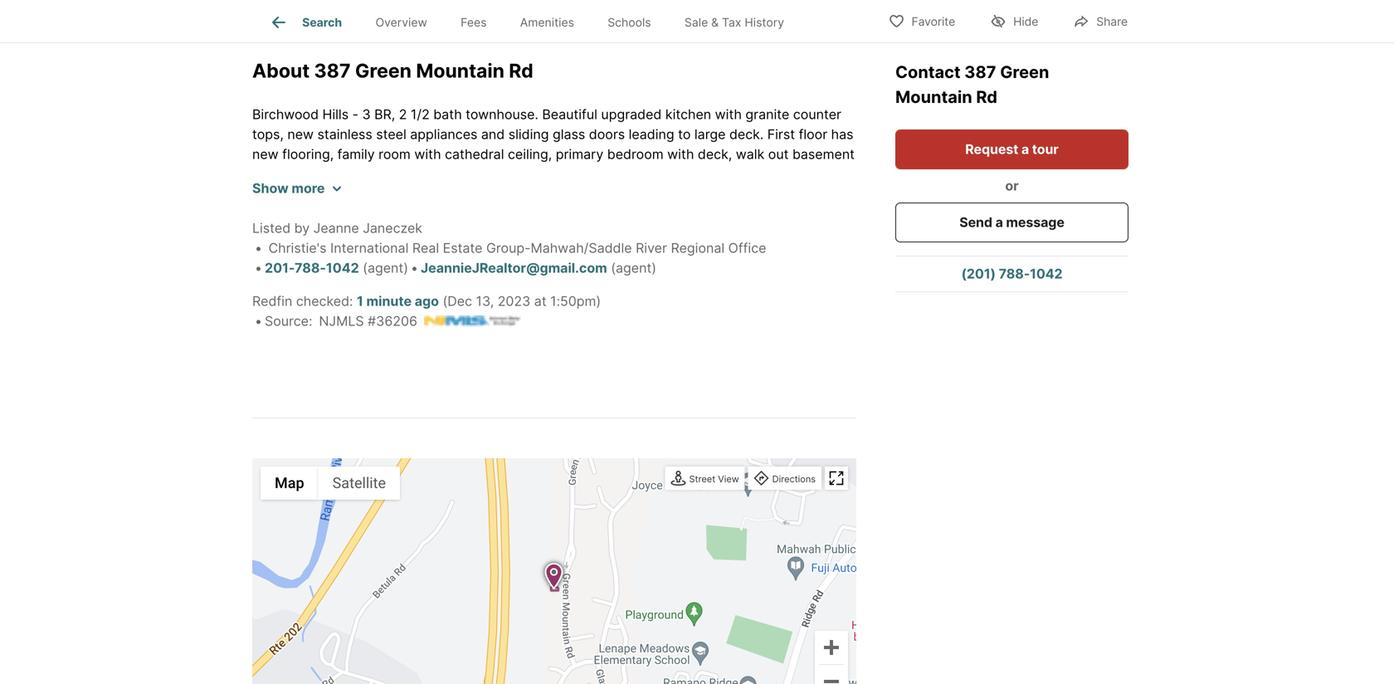 Task type: vqa. For each thing, say whether or not it's contained in the screenshot.
walk
yes



Task type: locate. For each thing, give the bounding box(es) containing it.
for
[[424, 206, 441, 222], [287, 226, 304, 242]]

1 horizontal spatial mountain
[[896, 87, 973, 107]]

for right pays
[[424, 206, 441, 222]]

( down mahwah/saddle
[[611, 260, 616, 276]]

heated
[[606, 166, 650, 182]]

mountain up "bath"
[[416, 59, 505, 82]]

0 vertical spatial 201-
[[787, 206, 816, 222]]

1 horizontal spatial for
[[424, 206, 441, 222]]

( down international
[[363, 260, 368, 276]]

201-
[[787, 206, 816, 222], [265, 260, 295, 276]]

0 horizontal spatial pool,
[[654, 166, 685, 182]]

pool, down walk
[[730, 166, 761, 182]]

redfin
[[252, 293, 292, 309]]

1 vertical spatial the
[[445, 206, 466, 222]]

room,
[[484, 186, 520, 202]]

2 ( from the left
[[611, 260, 616, 276]]

1 ) from the left
[[404, 260, 408, 276]]

mountain
[[416, 59, 505, 82], [896, 87, 973, 107]]

0 vertical spatial room
[[379, 146, 411, 162]]

with down to
[[668, 146, 694, 162]]

201- down check
[[787, 206, 816, 222]]

&
[[712, 15, 719, 29]]

0 vertical spatial family
[[338, 146, 375, 162]]

steel
[[376, 126, 407, 142]]

1 horizontal spatial large
[[695, 126, 726, 142]]

family down stainless
[[338, 146, 375, 162]]

regional
[[671, 240, 725, 256]]

tab list containing search
[[252, 0, 815, 42]]

0 horizontal spatial rd
[[509, 59, 534, 82]]

to
[[678, 126, 691, 142]]

room down steel
[[379, 146, 411, 162]]

1 horizontal spatial a
[[1022, 141, 1029, 157]]

for down interview.
[[287, 226, 304, 242]]

birchwood hills - 3 br, 2 1/2 bath townhouse. beautiful upgraded kitchen with granite counter tops, new stainless steel appliances and sliding glass doors leading to large deck. first floor has new flooring, family room with cathedral ceiling, primary bedroom with deck, walk out basement with large family room and bonus room/office. enjoy the heated pool, kiddie pool, basketball, tennis, sun deck, bbq area, exercise room, 2 party rooms, sauna and play area. credit check and interview. tenant pays for the first $150 of each repair. no smoking. call jeannie 201-788- 1042 for showings.
[[252, 106, 855, 242]]

large
[[695, 126, 726, 142], [283, 166, 314, 182]]

show more button
[[252, 178, 342, 198]]

primary
[[556, 146, 604, 162]]

bedroom
[[607, 146, 664, 162]]

contact
[[896, 62, 965, 82]]

1 horizontal spatial agent
[[616, 260, 652, 276]]

36206
[[376, 313, 418, 329]]

) down river
[[652, 260, 657, 276]]

387 up hills
[[314, 59, 351, 82]]

the up 'rooms,'
[[582, 166, 603, 182]]

1 horizontal spatial deck,
[[698, 146, 732, 162]]

1 horizontal spatial (
[[611, 260, 616, 276]]

mountain down contact
[[896, 87, 973, 107]]

njmls
[[319, 313, 364, 329]]

1 horizontal spatial 1042
[[326, 260, 359, 276]]

0 vertical spatial a
[[1022, 141, 1029, 157]]

0 horizontal spatial agent
[[368, 260, 404, 276]]

jeanniejrealtor@gmail.com
[[421, 260, 607, 276]]

1 horizontal spatial green
[[1001, 62, 1050, 82]]

1042 down 'message' on the top right of the page
[[1030, 266, 1063, 282]]

1 pool, from the left
[[654, 166, 685, 182]]

doors
[[589, 126, 625, 142]]

first
[[469, 206, 494, 222]]

2 left party
[[524, 186, 532, 202]]

•
[[255, 240, 262, 256], [255, 260, 262, 276], [411, 260, 418, 276], [255, 313, 262, 329]]

sun
[[298, 186, 320, 202]]

1 vertical spatial for
[[287, 226, 304, 242]]

sale & tax history tab
[[668, 2, 801, 42]]

glass
[[553, 126, 586, 142]]

search link
[[269, 12, 342, 32]]

2 left the 1/2
[[399, 106, 407, 122]]

0 horizontal spatial a
[[996, 214, 1003, 230]]

deck, up tenant
[[324, 186, 358, 202]]

1 vertical spatial 201-
[[265, 260, 295, 276]]

1 horizontal spatial pool,
[[730, 166, 761, 182]]

1042 inside 'button'
[[1030, 266, 1063, 282]]

party
[[535, 186, 569, 202]]

0 horizontal spatial 2
[[399, 106, 407, 122]]

2 horizontal spatial 788-
[[999, 266, 1030, 282]]

0 vertical spatial new
[[288, 126, 314, 142]]

check
[[794, 186, 831, 202]]

1 vertical spatial 2
[[524, 186, 532, 202]]

788- down christie's
[[295, 260, 326, 276]]

street view button
[[667, 468, 744, 490]]

street
[[689, 473, 716, 484]]

no
[[626, 206, 644, 222]]

rd up request
[[977, 87, 998, 107]]

(201) 788-1042 link
[[896, 257, 1129, 291]]

green inside 387 green mountain rd
[[1001, 62, 1050, 82]]

0 horizontal spatial )
[[404, 260, 408, 276]]

1042 down international
[[326, 260, 359, 276]]

1 vertical spatial mountain
[[896, 87, 973, 107]]

1 horizontal spatial 788-
[[816, 206, 846, 222]]

new up flooring,
[[288, 126, 314, 142]]

1 vertical spatial large
[[283, 166, 314, 182]]

1 vertical spatial a
[[996, 214, 1003, 230]]

0 horizontal spatial 201-
[[265, 260, 295, 276]]

appliances
[[410, 126, 478, 142]]

0 vertical spatial large
[[695, 126, 726, 142]]

basketball,
[[764, 166, 832, 182]]

1 horizontal spatial the
[[582, 166, 603, 182]]

agent down international
[[368, 260, 404, 276]]

(201) 788-1042
[[962, 266, 1063, 282]]

0 horizontal spatial 1042
[[252, 226, 283, 242]]

large right to
[[695, 126, 726, 142]]

about
[[252, 59, 310, 82]]

1 horizontal spatial 387
[[965, 62, 997, 82]]

0 horizontal spatial (
[[363, 260, 368, 276]]

show
[[252, 180, 289, 196]]

1 horizontal spatial rd
[[977, 87, 998, 107]]

rd
[[509, 59, 534, 82], [977, 87, 998, 107]]

1:50pm)
[[551, 293, 601, 309]]

1 vertical spatial family
[[318, 166, 355, 182]]

new down tops,
[[252, 146, 279, 162]]

source:
[[265, 313, 312, 329]]

0 horizontal spatial new
[[252, 146, 279, 162]]

2 horizontal spatial 1042
[[1030, 266, 1063, 282]]

0 horizontal spatial for
[[287, 226, 304, 242]]

new
[[288, 126, 314, 142], [252, 146, 279, 162]]

• source: njmls # 36206
[[255, 313, 418, 329]]

387 inside 387 green mountain rd
[[965, 62, 997, 82]]

ceiling,
[[508, 146, 552, 162]]

2 ) from the left
[[652, 260, 657, 276]]

kitchen
[[666, 106, 712, 122]]

1 vertical spatial rd
[[977, 87, 998, 107]]

each
[[549, 206, 579, 222]]

agent down river
[[616, 260, 652, 276]]

) up minute
[[404, 260, 408, 276]]

green down hide
[[1001, 62, 1050, 82]]

1042 left by at the top
[[252, 226, 283, 242]]

large down flooring,
[[283, 166, 314, 182]]

with
[[715, 106, 742, 122], [415, 146, 441, 162], [668, 146, 694, 162], [252, 166, 279, 182]]

pool, up sauna
[[654, 166, 685, 182]]

tour
[[1032, 141, 1059, 157]]

room up "bbq"
[[359, 166, 391, 182]]

a left 'tour'
[[1022, 141, 1029, 157]]

or
[[1006, 178, 1019, 194]]

387 down hide button at the top
[[965, 62, 997, 82]]

0 horizontal spatial deck,
[[324, 186, 358, 202]]

leading
[[629, 126, 675, 142]]

share
[[1097, 15, 1128, 29]]

deck, up kiddie
[[698, 146, 732, 162]]

exercise
[[428, 186, 480, 202]]

listing provided courtesy of new jersey multiple listing service, inc. (njmls) image
[[424, 315, 521, 327]]

counter
[[793, 106, 842, 122]]

0 vertical spatial mountain
[[416, 59, 505, 82]]

0 horizontal spatial large
[[283, 166, 314, 182]]

pool,
[[654, 166, 685, 182], [730, 166, 761, 182]]

room
[[379, 146, 411, 162], [359, 166, 391, 182]]

redfin checked: 1 minute ago (dec 13, 2023 at 1:50pm)
[[252, 293, 601, 309]]

green up br,
[[355, 59, 412, 82]]

1042
[[252, 226, 283, 242], [326, 260, 359, 276], [1030, 266, 1063, 282]]

rd up townhouse.
[[509, 59, 534, 82]]

the down exercise
[[445, 206, 466, 222]]

menu bar
[[261, 466, 400, 500]]

send a message button
[[896, 203, 1129, 242]]

0 vertical spatial the
[[582, 166, 603, 182]]

1 horizontal spatial 201-
[[787, 206, 816, 222]]

group-
[[486, 240, 531, 256]]

checked:
[[296, 293, 353, 309]]

schools tab
[[591, 2, 668, 42]]

201- down christie's
[[265, 260, 295, 276]]

first
[[768, 126, 795, 142]]

1 horizontal spatial )
[[652, 260, 657, 276]]

0 horizontal spatial 788-
[[295, 260, 326, 276]]

13,
[[476, 293, 494, 309]]

1 vertical spatial new
[[252, 146, 279, 162]]

$150
[[498, 206, 529, 222]]

family up the 'sun'
[[318, 166, 355, 182]]

play
[[687, 186, 713, 202]]

1 minute ago link
[[357, 293, 439, 309], [357, 293, 439, 309]]

788- down check
[[816, 206, 846, 222]]

1 horizontal spatial 2
[[524, 186, 532, 202]]

and
[[481, 126, 505, 142], [395, 166, 418, 182], [660, 186, 683, 202], [252, 206, 276, 222]]

788-
[[816, 206, 846, 222], [295, 260, 326, 276], [999, 266, 1030, 282]]

a right "send"
[[996, 214, 1003, 230]]

tab list
[[252, 0, 815, 42]]

(
[[363, 260, 368, 276], [611, 260, 616, 276]]

minute
[[367, 293, 412, 309]]

pays
[[390, 206, 420, 222]]

788- right (201)
[[999, 266, 1030, 282]]

international
[[330, 240, 409, 256]]



Task type: describe. For each thing, give the bounding box(es) containing it.
788- inside birchwood hills - 3 br, 2 1/2 bath townhouse. beautiful upgraded kitchen with granite counter tops, new stainless steel appliances and sliding glass doors leading to large deck. first floor has new flooring, family room with cathedral ceiling, primary bedroom with deck, walk out basement with large family room and bonus room/office. enjoy the heated pool, kiddie pool, basketball, tennis, sun deck, bbq area, exercise room, 2 party rooms, sauna and play area. credit check and interview. tenant pays for the first $150 of each repair. no smoking. call jeannie 201-788- 1042 for showings.
[[816, 206, 846, 222]]

fees tab
[[444, 2, 504, 42]]

1 vertical spatial room
[[359, 166, 391, 182]]

0 vertical spatial 2
[[399, 106, 407, 122]]

amenities tab
[[504, 2, 591, 42]]

area.
[[717, 186, 748, 202]]

tops,
[[252, 126, 284, 142]]

repair.
[[583, 206, 622, 222]]

out
[[769, 146, 789, 162]]

sliding
[[509, 126, 549, 142]]

satellite button
[[318, 466, 400, 500]]

christie's
[[269, 240, 327, 256]]

with up deck.
[[715, 106, 742, 122]]

a for send
[[996, 214, 1003, 230]]

788- inside listed by jeanne janeczek • christie's international real estate group-mahwah/saddle river regional office • 201-788-1042 ( agent ) • jeanniejrealtor@gmail.com ( agent )
[[295, 260, 326, 276]]

hills
[[323, 106, 349, 122]]

share button
[[1060, 4, 1142, 38]]

• up redfin
[[255, 260, 262, 276]]

0 horizontal spatial mountain
[[416, 59, 505, 82]]

1 horizontal spatial new
[[288, 126, 314, 142]]

overview tab
[[359, 2, 444, 42]]

mahwah/saddle
[[531, 240, 632, 256]]

0 vertical spatial rd
[[509, 59, 534, 82]]

request a tour
[[966, 141, 1059, 157]]

sauna
[[619, 186, 656, 202]]

tenant
[[344, 206, 387, 222]]

directions button
[[750, 468, 820, 490]]

1 ( from the left
[[363, 260, 368, 276]]

send
[[960, 214, 993, 230]]

a for request
[[1022, 141, 1029, 157]]

favorite
[[912, 15, 956, 29]]

show more
[[252, 180, 325, 196]]

rd inside 387 green mountain rd
[[977, 87, 998, 107]]

hide
[[1014, 15, 1039, 29]]

hide button
[[976, 4, 1053, 38]]

estate
[[443, 240, 483, 256]]

• down listed
[[255, 240, 262, 256]]

201- inside listed by jeanne janeczek • christie's international real estate group-mahwah/saddle river regional office • 201-788-1042 ( agent ) • jeanniejrealtor@gmail.com ( agent )
[[265, 260, 295, 276]]

at
[[534, 293, 547, 309]]

bbq
[[362, 186, 390, 202]]

0 horizontal spatial 387
[[314, 59, 351, 82]]

credit
[[752, 186, 790, 202]]

amenities
[[520, 15, 574, 29]]

0 horizontal spatial the
[[445, 206, 466, 222]]

0 horizontal spatial green
[[355, 59, 412, 82]]

(201) 788-1042 button
[[896, 257, 1129, 291]]

1
[[357, 293, 363, 309]]

mountain inside 387 green mountain rd
[[896, 87, 973, 107]]

cathedral
[[445, 146, 504, 162]]

tennis,
[[252, 186, 294, 202]]

201-788-1042 link
[[265, 260, 359, 276]]

favorite button
[[875, 4, 970, 38]]

ago
[[415, 293, 439, 309]]

201- inside birchwood hills - 3 br, 2 1/2 bath townhouse. beautiful upgraded kitchen with granite counter tops, new stainless steel appliances and sliding glass doors leading to large deck. first floor has new flooring, family room with cathedral ceiling, primary bedroom with deck, walk out basement with large family room and bonus room/office. enjoy the heated pool, kiddie pool, basketball, tennis, sun deck, bbq area, exercise room, 2 party rooms, sauna and play area. credit check and interview. tenant pays for the first $150 of each repair. no smoking. call jeannie 201-788- 1042 for showings.
[[787, 206, 816, 222]]

0 vertical spatial for
[[424, 206, 441, 222]]

bonus
[[422, 166, 461, 182]]

sale & tax history
[[685, 15, 784, 29]]

2 pool, from the left
[[730, 166, 761, 182]]

map region
[[60, 360, 910, 684]]

• down redfin
[[255, 313, 262, 329]]

room/office.
[[464, 166, 541, 182]]

1 vertical spatial deck,
[[324, 186, 358, 202]]

listed
[[252, 220, 291, 236]]

listed by jeanne janeczek • christie's international real estate group-mahwah/saddle river regional office • 201-788-1042 ( agent ) • jeanniejrealtor@gmail.com ( agent )
[[252, 220, 767, 276]]

#
[[368, 313, 376, 329]]

has
[[832, 126, 854, 142]]

real
[[412, 240, 439, 256]]

bath
[[434, 106, 462, 122]]

send a message
[[960, 214, 1065, 230]]

schools
[[608, 15, 651, 29]]

and up smoking.
[[660, 186, 683, 202]]

flooring,
[[282, 146, 334, 162]]

2023
[[498, 293, 531, 309]]

directions
[[773, 473, 816, 484]]

with up tennis,
[[252, 166, 279, 182]]

map
[[275, 474, 304, 492]]

with up bonus
[[415, 146, 441, 162]]

0 vertical spatial deck,
[[698, 146, 732, 162]]

-
[[352, 106, 359, 122]]

townhouse.
[[466, 106, 539, 122]]

(dec
[[443, 293, 472, 309]]

overview
[[376, 15, 427, 29]]

upgraded
[[601, 106, 662, 122]]

rooms,
[[572, 186, 615, 202]]

smoking.
[[647, 206, 704, 222]]

1042 inside listed by jeanne janeczek • christie's international real estate group-mahwah/saddle river regional office • 201-788-1042 ( agent ) • jeanniejrealtor@gmail.com ( agent )
[[326, 260, 359, 276]]

satellite
[[333, 474, 386, 492]]

street view
[[689, 473, 739, 484]]

fees
[[461, 15, 487, 29]]

2 agent from the left
[[616, 260, 652, 276]]

view
[[718, 473, 739, 484]]

and down tennis,
[[252, 206, 276, 222]]

and up area,
[[395, 166, 418, 182]]

message
[[1006, 214, 1065, 230]]

granite
[[746, 106, 790, 122]]

kiddie
[[688, 166, 726, 182]]

• down real
[[411, 260, 418, 276]]

stainless
[[318, 126, 373, 142]]

1 agent from the left
[[368, 260, 404, 276]]

beautiful
[[542, 106, 598, 122]]

basement
[[793, 146, 855, 162]]

enjoy
[[544, 166, 578, 182]]

by
[[294, 220, 310, 236]]

jeanniejrealtor@gmail.com link
[[421, 260, 607, 276]]

call
[[708, 206, 731, 222]]

and down townhouse.
[[481, 126, 505, 142]]

showings.
[[308, 226, 371, 242]]

birchwood
[[252, 106, 319, 122]]

menu bar containing map
[[261, 466, 400, 500]]

request
[[966, 141, 1019, 157]]

1042 inside birchwood hills - 3 br, 2 1/2 bath townhouse. beautiful upgraded kitchen with granite counter tops, new stainless steel appliances and sliding glass doors leading to large deck. first floor has new flooring, family room with cathedral ceiling, primary bedroom with deck, walk out basement with large family room and bonus room/office. enjoy the heated pool, kiddie pool, basketball, tennis, sun deck, bbq area, exercise room, 2 party rooms, sauna and play area. credit check and interview. tenant pays for the first $150 of each repair. no smoking. call jeannie 201-788- 1042 for showings.
[[252, 226, 283, 242]]

788- inside 'button'
[[999, 266, 1030, 282]]



